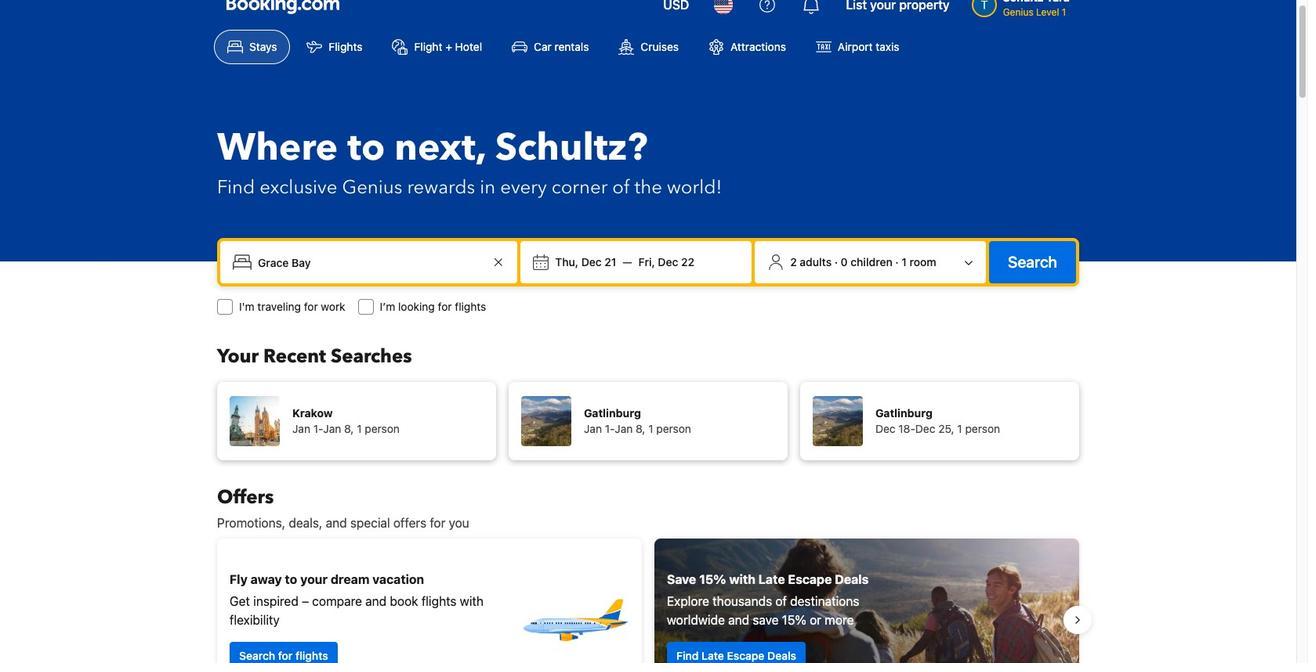 Task type: locate. For each thing, give the bounding box(es) containing it.
15% right save
[[699, 573, 726, 587]]

0 vertical spatial and
[[326, 517, 347, 531]]

genius inside where to next, schultz? find exclusive genius rewards in every corner of the world!
[[342, 175, 402, 201]]

your
[[217, 344, 259, 370]]

1- inside the krakow jan 1-jan 8, 1 person
[[313, 423, 323, 436]]

1 horizontal spatial gatlinburg
[[876, 407, 933, 420]]

for inside offers promotions, deals, and special offers for you
[[430, 517, 446, 531]]

genius left 'level'
[[1003, 6, 1034, 18]]

1 inside the krakow jan 1-jan 8, 1 person
[[357, 423, 362, 436]]

flights right book
[[422, 595, 457, 609]]

1 vertical spatial and
[[365, 595, 387, 609]]

person
[[365, 423, 400, 436], [656, 423, 691, 436], [965, 423, 1000, 436]]

0 horizontal spatial and
[[326, 517, 347, 531]]

0 vertical spatial late
[[759, 573, 785, 587]]

0 horizontal spatial 1-
[[313, 423, 323, 436]]

thu, dec 21 — fri, dec 22
[[555, 256, 695, 269]]

2 8, from the left
[[636, 423, 645, 436]]

deals up destinations
[[835, 573, 869, 587]]

1 horizontal spatial and
[[365, 595, 387, 609]]

1 horizontal spatial ·
[[896, 256, 899, 269]]

late inside save 15% with late escape deals explore thousands of destinations worldwide and save 15% or more
[[759, 573, 785, 587]]

0 horizontal spatial 8,
[[344, 423, 354, 436]]

fri, dec 22 button
[[632, 248, 701, 277]]

thu,
[[555, 256, 579, 269]]

1 vertical spatial deals
[[767, 650, 796, 663]]

0 horizontal spatial person
[[365, 423, 400, 436]]

every
[[500, 175, 547, 201]]

dec left 25,
[[916, 423, 936, 436]]

0 horizontal spatial find
[[217, 175, 255, 201]]

person inside the krakow jan 1-jan 8, 1 person
[[365, 423, 400, 436]]

deals inside save 15% with late escape deals explore thousands of destinations worldwide and save 15% or more
[[835, 573, 869, 587]]

escape up destinations
[[788, 573, 832, 587]]

3 person from the left
[[965, 423, 1000, 436]]

0 vertical spatial deals
[[835, 573, 869, 587]]

1 vertical spatial late
[[702, 650, 724, 663]]

taxis
[[876, 40, 900, 53]]

0 horizontal spatial of
[[612, 175, 630, 201]]

2 jan from the left
[[323, 423, 341, 436]]

1 inside gatlinburg jan 1-jan 8, 1 person
[[648, 423, 653, 436]]

0 horizontal spatial gatlinburg
[[584, 407, 641, 420]]

krakow jan 1-jan 8, 1 person
[[292, 407, 400, 436]]

· left 0
[[835, 256, 838, 269]]

2 gatlinburg from the left
[[876, 407, 933, 420]]

escape
[[788, 573, 832, 587], [727, 650, 765, 663]]

of up save
[[776, 595, 787, 609]]

inspired
[[253, 595, 299, 609]]

and left book
[[365, 595, 387, 609]]

0 vertical spatial search
[[1008, 253, 1057, 271]]

18-
[[899, 423, 916, 436]]

find down worldwide on the bottom right of page
[[677, 650, 699, 663]]

1 person from the left
[[365, 423, 400, 436]]

gatlinburg inside the gatlinburg dec 18-dec 25, 1 person
[[876, 407, 933, 420]]

with right book
[[460, 595, 484, 609]]

8, inside the krakow jan 1-jan 8, 1 person
[[344, 423, 354, 436]]

2 horizontal spatial person
[[965, 423, 1000, 436]]

0 vertical spatial flights
[[455, 300, 486, 314]]

0 vertical spatial escape
[[788, 573, 832, 587]]

0 horizontal spatial to
[[285, 573, 297, 587]]

1 horizontal spatial escape
[[788, 573, 832, 587]]

1 vertical spatial flights
[[422, 595, 457, 609]]

1 vertical spatial escape
[[727, 650, 765, 663]]

1 for krakow jan 1-jan 8, 1 person
[[357, 423, 362, 436]]

1 horizontal spatial late
[[759, 573, 785, 587]]

person inside the gatlinburg dec 18-dec 25, 1 person
[[965, 423, 1000, 436]]

of left the
[[612, 175, 630, 201]]

for down flexibility
[[278, 650, 293, 663]]

search
[[1008, 253, 1057, 271], [239, 650, 275, 663]]

4 jan from the left
[[615, 423, 633, 436]]

· right children
[[896, 256, 899, 269]]

to left your
[[285, 573, 297, 587]]

and inside the fly away to your dream vacation get inspired – compare and book flights with flexibility
[[365, 595, 387, 609]]

find
[[217, 175, 255, 201], [677, 650, 699, 663]]

and down 'thousands'
[[728, 614, 750, 628]]

8, for krakow
[[344, 423, 354, 436]]

to left next,
[[347, 122, 385, 174]]

1 gatlinburg from the left
[[584, 407, 641, 420]]

0 vertical spatial to
[[347, 122, 385, 174]]

1 inside the gatlinburg dec 18-dec 25, 1 person
[[957, 423, 962, 436]]

0 vertical spatial find
[[217, 175, 255, 201]]

15%
[[699, 573, 726, 587], [782, 614, 807, 628]]

0 vertical spatial with
[[729, 573, 756, 587]]

1 horizontal spatial to
[[347, 122, 385, 174]]

away
[[251, 573, 282, 587]]

late down worldwide on the bottom right of page
[[702, 650, 724, 663]]

fly away to your dream vacation get inspired – compare and book flights with flexibility
[[230, 573, 484, 628]]

deals
[[835, 573, 869, 587], [767, 650, 796, 663]]

for
[[304, 300, 318, 314], [438, 300, 452, 314], [430, 517, 446, 531], [278, 650, 293, 663]]

i'm
[[239, 300, 254, 314]]

region
[[205, 533, 1092, 664]]

0 vertical spatial of
[[612, 175, 630, 201]]

person inside gatlinburg jan 1-jan 8, 1 person
[[656, 423, 691, 436]]

2 person from the left
[[656, 423, 691, 436]]

1 horizontal spatial with
[[729, 573, 756, 587]]

1 vertical spatial find
[[677, 650, 699, 663]]

1 vertical spatial search
[[239, 650, 275, 663]]

with
[[729, 573, 756, 587], [460, 595, 484, 609]]

rentals
[[555, 40, 589, 53]]

where to next, schultz? find exclusive genius rewards in every corner of the world!
[[217, 122, 722, 201]]

1 horizontal spatial 1-
[[605, 423, 615, 436]]

for right 'looking'
[[438, 300, 452, 314]]

deals inside find late escape deals link
[[767, 650, 796, 663]]

find down 'where'
[[217, 175, 255, 201]]

1-
[[313, 423, 323, 436], [605, 423, 615, 436]]

genius left rewards
[[342, 175, 402, 201]]

2 horizontal spatial and
[[728, 614, 750, 628]]

1 horizontal spatial deals
[[835, 573, 869, 587]]

to
[[347, 122, 385, 174], [285, 573, 297, 587]]

genius
[[1003, 6, 1034, 18], [342, 175, 402, 201]]

0 horizontal spatial deals
[[767, 650, 796, 663]]

1 vertical spatial genius
[[342, 175, 402, 201]]

i'm traveling for work
[[239, 300, 345, 314]]

search inside button
[[1008, 253, 1057, 271]]

with inside save 15% with late escape deals explore thousands of destinations worldwide and save 15% or more
[[729, 573, 756, 587]]

dec left the 22
[[658, 256, 678, 269]]

of inside where to next, schultz? find exclusive genius rewards in every corner of the world!
[[612, 175, 630, 201]]

flights down the –
[[296, 650, 328, 663]]

1 horizontal spatial genius
[[1003, 6, 1034, 18]]

search for search for flights
[[239, 650, 275, 663]]

1- inside gatlinburg jan 1-jan 8, 1 person
[[605, 423, 615, 436]]

1 vertical spatial to
[[285, 573, 297, 587]]

and right deals,
[[326, 517, 347, 531]]

offers
[[393, 517, 427, 531]]

or
[[810, 614, 822, 628]]

1 8, from the left
[[344, 423, 354, 436]]

25,
[[939, 423, 954, 436]]

flights link
[[294, 30, 376, 64]]

for inside search for flights link
[[278, 650, 293, 663]]

0 horizontal spatial search
[[239, 650, 275, 663]]

15% left or
[[782, 614, 807, 628]]

and inside offers promotions, deals, and special offers for you
[[326, 517, 347, 531]]

offers promotions, deals, and special offers for you
[[217, 485, 469, 531]]

2 vertical spatial flights
[[296, 650, 328, 663]]

·
[[835, 256, 838, 269], [896, 256, 899, 269]]

1 horizontal spatial 8,
[[636, 423, 645, 436]]

car rentals link
[[499, 30, 602, 64]]

genius inside dropdown button
[[1003, 6, 1034, 18]]

1- for krakow
[[313, 423, 323, 436]]

0 horizontal spatial ·
[[835, 256, 838, 269]]

1 vertical spatial with
[[460, 595, 484, 609]]

0 horizontal spatial genius
[[342, 175, 402, 201]]

deals down save
[[767, 650, 796, 663]]

escape inside save 15% with late escape deals explore thousands of destinations worldwide and save 15% or more
[[788, 573, 832, 587]]

and
[[326, 517, 347, 531], [365, 595, 387, 609], [728, 614, 750, 628]]

search for search
[[1008, 253, 1057, 271]]

0 vertical spatial genius
[[1003, 6, 1034, 18]]

1 jan from the left
[[292, 423, 310, 436]]

0 horizontal spatial 15%
[[699, 573, 726, 587]]

for left you
[[430, 517, 446, 531]]

0 horizontal spatial with
[[460, 595, 484, 609]]

late
[[759, 573, 785, 587], [702, 650, 724, 663]]

dec left 21
[[581, 256, 602, 269]]

stays link
[[214, 30, 290, 64]]

0 vertical spatial 15%
[[699, 573, 726, 587]]

flights right 'looking'
[[455, 300, 486, 314]]

1 horizontal spatial of
[[776, 595, 787, 609]]

1 vertical spatial of
[[776, 595, 787, 609]]

gatlinburg
[[584, 407, 641, 420], [876, 407, 933, 420]]

1 horizontal spatial search
[[1008, 253, 1057, 271]]

late up 'thousands'
[[759, 573, 785, 587]]

1 for gatlinburg dec 18-dec 25, 1 person
[[957, 423, 962, 436]]

0 horizontal spatial escape
[[727, 650, 765, 663]]

1 horizontal spatial find
[[677, 650, 699, 663]]

gatlinburg inside gatlinburg jan 1-jan 8, 1 person
[[584, 407, 641, 420]]

flight + hotel link
[[379, 30, 495, 64]]

group of friends hiking in the mountains on a sunny day image
[[655, 539, 1079, 664]]

gatlinburg for 1-
[[584, 407, 641, 420]]

1 vertical spatial 15%
[[782, 614, 807, 628]]

8, inside gatlinburg jan 1-jan 8, 1 person
[[636, 423, 645, 436]]

escape down save
[[727, 650, 765, 663]]

compare
[[312, 595, 362, 609]]

0 horizontal spatial late
[[702, 650, 724, 663]]

2 vertical spatial and
[[728, 614, 750, 628]]

2 1- from the left
[[605, 423, 615, 436]]

with up 'thousands'
[[729, 573, 756, 587]]

1 horizontal spatial person
[[656, 423, 691, 436]]

next,
[[395, 122, 486, 174]]

schultz?
[[495, 122, 648, 174]]

21
[[605, 256, 616, 269]]

person for gatlinburg jan 1-jan 8, 1 person
[[656, 423, 691, 436]]

1 1- from the left
[[313, 423, 323, 436]]

thousands
[[713, 595, 772, 609]]

destinations
[[790, 595, 860, 609]]

your recent searches
[[217, 344, 412, 370]]

8, for gatlinburg
[[636, 423, 645, 436]]



Task type: vqa. For each thing, say whether or not it's contained in the screenshot.
listing
no



Task type: describe. For each thing, give the bounding box(es) containing it.
gatlinburg dec 18-dec 25, 1 person
[[876, 407, 1000, 436]]

where
[[217, 122, 338, 174]]

22
[[681, 256, 695, 269]]

offers
[[217, 485, 274, 511]]

the
[[635, 175, 662, 201]]

fri,
[[639, 256, 655, 269]]

search for flights link
[[230, 643, 338, 664]]

exclusive
[[260, 175, 337, 201]]

looking
[[398, 300, 435, 314]]

2
[[790, 256, 797, 269]]

krakow
[[292, 407, 333, 420]]

booking.com image
[[227, 0, 339, 14]]

–
[[302, 595, 309, 609]]

get
[[230, 595, 250, 609]]

car
[[534, 40, 552, 53]]

to inside the fly away to your dream vacation get inspired – compare and book flights with flexibility
[[285, 573, 297, 587]]

of inside save 15% with late escape deals explore thousands of destinations worldwide and save 15% or more
[[776, 595, 787, 609]]

your
[[300, 573, 328, 587]]

1 horizontal spatial 15%
[[782, 614, 807, 628]]

2 · from the left
[[896, 256, 899, 269]]

corner
[[552, 175, 608, 201]]

save 15% with late escape deals explore thousands of destinations worldwide and save 15% or more
[[667, 573, 869, 628]]

search button
[[989, 241, 1076, 284]]

special
[[350, 517, 390, 531]]

level
[[1036, 6, 1059, 18]]

attractions link
[[695, 30, 800, 64]]

dream
[[331, 573, 370, 587]]

flights
[[329, 40, 363, 53]]

flight
[[414, 40, 442, 53]]

escape inside find late escape deals link
[[727, 650, 765, 663]]

find late escape deals
[[677, 650, 796, 663]]

cruises
[[641, 40, 679, 53]]

in
[[480, 175, 496, 201]]

traveling
[[257, 300, 301, 314]]

explore
[[667, 595, 709, 609]]

person for krakow jan 1-jan 8, 1 person
[[365, 423, 400, 436]]

gatlinburg for 18-
[[876, 407, 933, 420]]

genius level 1
[[1003, 6, 1066, 18]]

more
[[825, 614, 854, 628]]

fly away to your dream vacation image
[[520, 566, 629, 664]]

1 · from the left
[[835, 256, 838, 269]]

find inside region
[[677, 650, 699, 663]]

with inside the fly away to your dream vacation get inspired – compare and book flights with flexibility
[[460, 595, 484, 609]]

promotions,
[[217, 517, 285, 531]]

find late escape deals link
[[667, 643, 806, 664]]

airport taxis
[[838, 40, 900, 53]]

Where are you going? field
[[252, 248, 489, 277]]

searches
[[331, 344, 412, 370]]

work
[[321, 300, 345, 314]]

i'm looking for flights
[[380, 300, 486, 314]]

—
[[623, 256, 632, 269]]

car rentals
[[534, 40, 589, 53]]

room
[[910, 256, 937, 269]]

genius level 1 button
[[965, 0, 1076, 23]]

you
[[449, 517, 469, 531]]

flights inside the fly away to your dream vacation get inspired – compare and book flights with flexibility
[[422, 595, 457, 609]]

children
[[851, 256, 893, 269]]

your account menu schultz tara genius level 1 element
[[972, 0, 1076, 20]]

+
[[445, 40, 452, 53]]

region containing fly away to your dream vacation
[[205, 533, 1092, 664]]

airport taxis link
[[803, 30, 913, 64]]

cruises link
[[606, 30, 692, 64]]

deals,
[[289, 517, 322, 531]]

worldwide
[[667, 614, 725, 628]]

and inside save 15% with late escape deals explore thousands of destinations worldwide and save 15% or more
[[728, 614, 750, 628]]

2 adults · 0 children · 1 room
[[790, 256, 937, 269]]

airport
[[838, 40, 873, 53]]

stays
[[249, 40, 277, 53]]

attractions
[[731, 40, 786, 53]]

find inside where to next, schultz? find exclusive genius rewards in every corner of the world!
[[217, 175, 255, 201]]

to inside where to next, schultz? find exclusive genius rewards in every corner of the world!
[[347, 122, 385, 174]]

2 adults · 0 children · 1 room button
[[761, 248, 980, 278]]

flight + hotel
[[414, 40, 482, 53]]

0
[[841, 256, 848, 269]]

gatlinburg jan 1-jan 8, 1 person
[[584, 407, 691, 436]]

3 jan from the left
[[584, 423, 602, 436]]

fly
[[230, 573, 248, 587]]

hotel
[[455, 40, 482, 53]]

person for gatlinburg dec 18-dec 25, 1 person
[[965, 423, 1000, 436]]

save
[[753, 614, 779, 628]]

rewards
[[407, 175, 475, 201]]

i'm
[[380, 300, 395, 314]]

thu, dec 21 button
[[549, 248, 623, 277]]

search for flights
[[239, 650, 328, 663]]

1- for gatlinburg
[[605, 423, 615, 436]]

recent
[[263, 344, 326, 370]]

dec left 18-
[[876, 423, 896, 436]]

flexibility
[[230, 614, 280, 628]]

world!
[[667, 175, 722, 201]]

1 for gatlinburg jan 1-jan 8, 1 person
[[648, 423, 653, 436]]

save
[[667, 573, 696, 587]]

vacation
[[373, 573, 424, 587]]

book
[[390, 595, 418, 609]]

adults
[[800, 256, 832, 269]]

for left the work at the top left of page
[[304, 300, 318, 314]]



